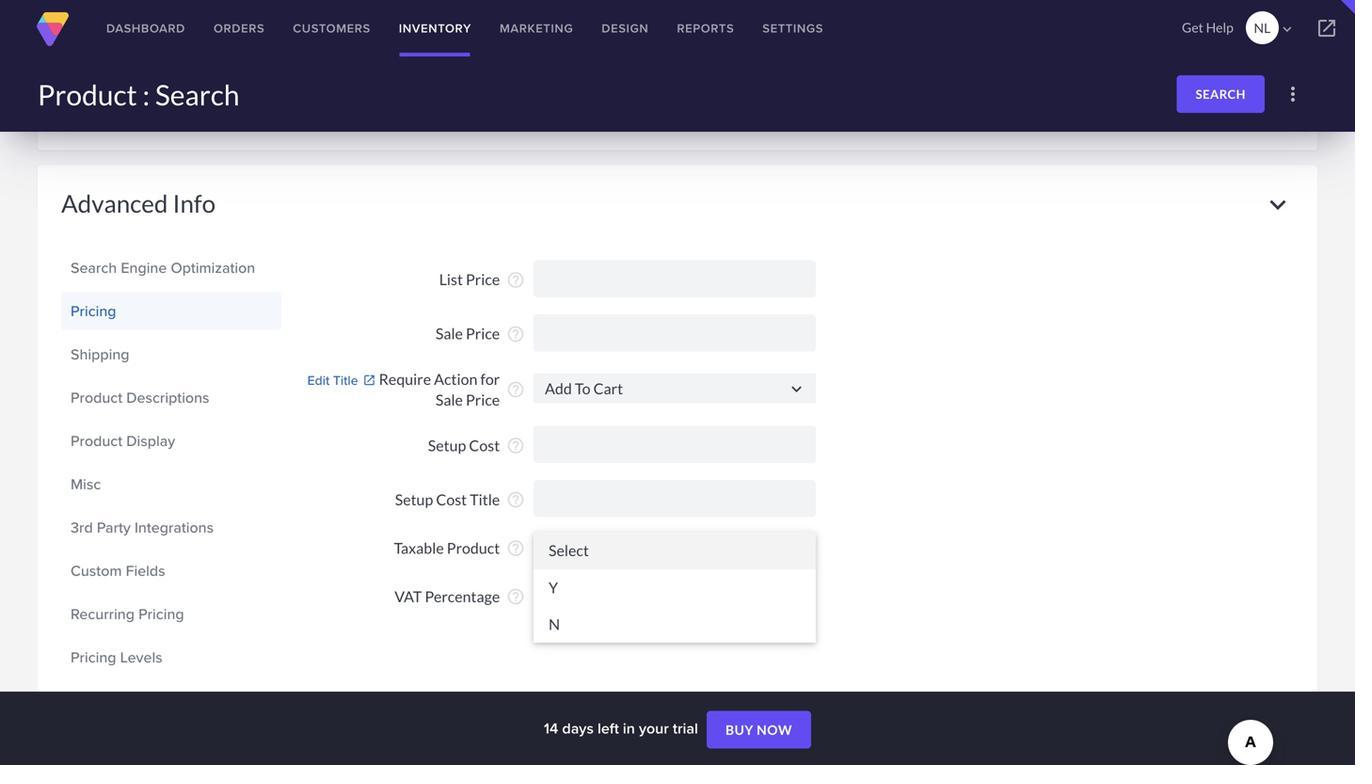 Task type: vqa. For each thing, say whether or not it's contained in the screenshot.
Action
yes



Task type: locate. For each thing, give the bounding box(es) containing it.
help_outline down setup cost help_outline
[[506, 490, 525, 509]]

vat
[[395, 587, 422, 605]]

0 vertical spatial advanced
[[149, 29, 208, 48]]

pricing up stock
[[71, 646, 116, 668]]

None text field
[[534, 426, 816, 463], [534, 480, 816, 517], [534, 426, 816, 463], [534, 480, 816, 517]]

pricing up shipping
[[71, 300, 116, 322]]

None text field
[[534, 260, 816, 297], [534, 314, 816, 351], [534, 374, 816, 403], [534, 260, 816, 297], [534, 314, 816, 351], [534, 374, 816, 403]]

advanced link
[[62, 29, 208, 48]]

optionids
[[278, 21, 347, 40]]

more_vert
[[1282, 83, 1304, 105]]

search
[[155, 78, 239, 112], [1196, 87, 1246, 102], [71, 256, 117, 278]]

product descriptions
[[71, 386, 209, 408]]

sale inside "sale price help_outline"
[[436, 324, 463, 343]]

integrations
[[135, 516, 214, 538]]

settings
[[762, 19, 823, 37]]

nl 
[[1254, 20, 1296, 38]]

cost up the setup cost title help_outline
[[469, 436, 500, 454]]

help_outline left y
[[506, 587, 525, 606]]

help_outline
[[213, 28, 231, 47], [506, 270, 525, 289], [506, 324, 525, 343], [506, 380, 525, 399], [506, 436, 525, 455], [506, 490, 525, 509], [506, 539, 525, 558], [506, 587, 525, 606]]

stock link
[[71, 684, 272, 716]]

product up misc
[[71, 429, 122, 452]]

product inside taxable product help_outline
[[447, 539, 500, 557]]

recurring
[[71, 603, 135, 625]]

:
[[143, 78, 150, 112]]

search right :
[[155, 78, 239, 112]]

1 vertical spatial advanced
[[61, 189, 168, 218]]

orders
[[214, 19, 265, 37]]

 link
[[1299, 0, 1355, 56]]

setup up 'taxable'
[[395, 490, 433, 508]]

product descriptions link
[[71, 381, 272, 413]]

misc
[[71, 473, 101, 495]]

2 vertical spatial pricing
[[71, 646, 116, 668]]

0 vertical spatial setup
[[428, 436, 466, 454]]

cost up taxable product help_outline
[[436, 490, 467, 508]]

0 vertical spatial title
[[333, 371, 358, 389]]

product
[[38, 78, 137, 112], [71, 386, 122, 408], [71, 429, 122, 452], [447, 539, 500, 557]]

cost for help_outline
[[469, 436, 500, 454]]

3rd party integrations
[[71, 516, 214, 538]]

2 vertical spatial price
[[466, 391, 500, 409]]

custom fields
[[71, 559, 165, 581]]

0 vertical spatial price
[[466, 270, 500, 289]]

price for list price help_outline
[[466, 270, 500, 289]]

trial
[[673, 717, 698, 739]]

price
[[466, 270, 500, 289], [466, 324, 500, 343], [466, 391, 500, 409]]

help_outline inside the vat percentage help_outline
[[506, 587, 525, 606]]

shipping
[[71, 343, 129, 365]]

optimization
[[171, 256, 255, 278]]

design
[[602, 19, 649, 37]]

setup
[[428, 436, 466, 454], [395, 490, 433, 508]]

help_outline inside taxable product help_outline
[[506, 539, 525, 558]]

2 sale from the top
[[436, 391, 463, 409]]

help_outline for vat percentage help_outline
[[506, 587, 525, 606]]

2 horizontal spatial search
[[1196, 87, 1246, 102]]

advanced
[[149, 29, 208, 48], [61, 189, 168, 218]]

advanced up engine
[[61, 189, 168, 218]]

price right list
[[466, 270, 500, 289]]

search for search link
[[1196, 87, 1246, 102]]

get
[[1182, 19, 1203, 35]]

1 horizontal spatial title
[[470, 490, 500, 508]]

1 sale from the top
[[436, 324, 463, 343]]

help_outline for taxable product help_outline
[[506, 539, 525, 558]]

help_outline left the select
[[506, 539, 525, 558]]

buy now
[[725, 722, 792, 738]]

price inside list price help_outline
[[466, 270, 500, 289]]

list price help_outline
[[439, 270, 525, 289]]

y
[[549, 578, 558, 596]]

product down shipping
[[71, 386, 122, 408]]

stock
[[71, 689, 108, 711]]

advanced down options
[[149, 29, 208, 48]]

1 vertical spatial pricing
[[138, 603, 184, 625]]

0 horizontal spatial cost
[[436, 490, 467, 508]]

cost inside setup cost help_outline
[[469, 436, 500, 454]]

title down setup cost help_outline
[[470, 490, 500, 508]]

pricing
[[71, 300, 116, 322], [138, 603, 184, 625], [71, 646, 116, 668]]

select
[[549, 541, 589, 560]]

setup up the setup cost title help_outline
[[428, 436, 466, 454]]

0 horizontal spatial title
[[333, 371, 358, 389]]

1 vertical spatial cost
[[436, 490, 467, 508]]

sale down action on the left of the page
[[436, 391, 463, 409]]

0 horizontal spatial search
[[71, 256, 117, 278]]

help_outline up the setup cost title help_outline
[[506, 436, 525, 455]]

taxable
[[394, 539, 444, 557]]

3 price from the top
[[466, 391, 500, 409]]

0 vertical spatial sale
[[436, 324, 463, 343]]

more_vert button
[[1274, 75, 1312, 113]]

custom
[[71, 559, 122, 581]]

0 vertical spatial cost
[[469, 436, 500, 454]]

1 vertical spatial title
[[470, 490, 500, 508]]

1 horizontal spatial search
[[155, 78, 239, 112]]

help_outline inside list price help_outline
[[506, 270, 525, 289]]

price up for
[[466, 324, 500, 343]]

help_outline inside setup cost help_outline
[[506, 436, 525, 455]]

misc link
[[71, 468, 272, 500]]

customers
[[293, 19, 371, 37]]

price down for
[[466, 391, 500, 409]]

left
[[598, 717, 619, 739]]

(i.e.
[[238, 42, 261, 61]]

title
[[333, 371, 358, 389], [470, 490, 500, 508]]

help_outline up "sale price help_outline"
[[506, 270, 525, 289]]

product up percentage
[[447, 539, 500, 557]]

product left :
[[38, 78, 137, 112]]

marketing
[[500, 19, 573, 37]]

sale up action on the left of the page
[[436, 324, 463, 343]]

pricing levels link
[[71, 641, 272, 673]]

setup inside setup cost help_outline
[[428, 436, 466, 454]]

options advanced help_outline enter optionids separated by commas: (i.e. 54,37,27)
[[149, 6, 495, 61]]

help_outline for sale price help_outline
[[506, 324, 525, 343]]

require action for sale price
[[379, 370, 500, 409]]

2 price from the top
[[466, 324, 500, 343]]

help_outline down list price help_outline
[[506, 324, 525, 343]]

1 horizontal spatial cost
[[469, 436, 500, 454]]

display
[[126, 429, 175, 452]]

cost inside the setup cost title help_outline
[[436, 490, 467, 508]]

n
[[549, 615, 560, 633]]

info
[[173, 189, 216, 218]]

1 vertical spatial price
[[466, 324, 500, 343]]

separated
[[350, 21, 415, 40]]

0 vertical spatial pricing
[[71, 300, 116, 322]]

vat percentage help_outline
[[395, 587, 525, 606]]

by
[[418, 21, 434, 40]]

search for search engine optimization
[[71, 256, 117, 278]]

search down help
[[1196, 87, 1246, 102]]

search link
[[1177, 75, 1265, 113]]

search left engine
[[71, 256, 117, 278]]

help_outline inside "sale price help_outline"
[[506, 324, 525, 343]]

title right edit
[[333, 371, 358, 389]]

help_outline inside options advanced help_outline enter optionids separated by commas: (i.e. 54,37,27)
[[213, 28, 231, 47]]

nl
[[1254, 20, 1271, 36]]

help_outline left the (i.e.
[[213, 28, 231, 47]]

price inside "sale price help_outline"
[[466, 324, 500, 343]]

help_outline for list price help_outline
[[506, 270, 525, 289]]

inventory
[[399, 19, 471, 37]]

setup inside the setup cost title help_outline
[[395, 490, 433, 508]]

action
[[434, 370, 477, 388]]

cost
[[469, 436, 500, 454], [436, 490, 467, 508]]

help
[[1206, 19, 1234, 35]]

sale
[[436, 324, 463, 343], [436, 391, 463, 409]]

1 vertical spatial setup
[[395, 490, 433, 508]]

pricing down custom fields link
[[138, 603, 184, 625]]

for
[[480, 370, 500, 388]]

descriptions
[[126, 386, 209, 408]]

recurring pricing
[[71, 603, 184, 625]]

1 vertical spatial sale
[[436, 391, 463, 409]]

1 price from the top
[[466, 270, 500, 289]]

product for product display
[[71, 429, 122, 452]]

cost for title
[[436, 490, 467, 508]]

in
[[623, 717, 635, 739]]



Task type: describe. For each thing, give the bounding box(es) containing it.
setup for help_outline
[[428, 436, 466, 454]]

setup for title
[[395, 490, 433, 508]]

help_outline for options advanced help_outline enter optionids separated by commas: (i.e. 54,37,27)
[[213, 28, 231, 47]]

pricing levels
[[71, 646, 162, 668]]

get help
[[1182, 19, 1234, 35]]

your
[[639, 717, 669, 739]]

days
[[562, 717, 594, 739]]

advanced inside options advanced help_outline enter optionids separated by commas: (i.e. 54,37,27)
[[149, 29, 208, 48]]

14
[[544, 717, 558, 739]]

edit title
[[307, 371, 358, 389]]

recurring pricing link
[[71, 598, 272, 630]]

dashboard link
[[92, 0, 199, 56]]

commas:
[[437, 21, 495, 40]]

taxable product help_outline
[[394, 539, 525, 558]]

14 days left in your trial
[[544, 717, 702, 739]]

pricing for pricing
[[71, 300, 116, 322]]

pricing link
[[71, 295, 272, 327]]

custom fields link
[[71, 555, 272, 587]]

fields
[[126, 559, 165, 581]]

help_outline right for
[[506, 380, 525, 399]]

title inside the setup cost title help_outline
[[470, 490, 500, 508]]

engine
[[121, 256, 167, 278]]

search engine optimization
[[71, 256, 255, 278]]

levels
[[120, 646, 162, 668]]

price for sale price help_outline
[[466, 324, 500, 343]]

buy now link
[[707, 711, 811, 749]]

pricing for pricing levels
[[71, 646, 116, 668]]

help_outline for setup cost help_outline
[[506, 436, 525, 455]]

edit
[[307, 371, 330, 389]]

dashboard
[[106, 19, 185, 37]]


[[787, 379, 806, 399]]

3rd
[[71, 516, 93, 538]]

reports
[[677, 19, 734, 37]]

list
[[439, 270, 463, 289]]

product for product descriptions
[[71, 386, 122, 408]]

edit title link
[[307, 371, 376, 389]]

party
[[97, 516, 131, 538]]


[[1316, 17, 1338, 40]]

options
[[155, 6, 208, 24]]

now
[[757, 722, 792, 738]]

product for product : search
[[38, 78, 137, 112]]

product : search
[[38, 78, 239, 112]]

price inside require action for sale price
[[466, 391, 500, 409]]

setup cost help_outline
[[428, 436, 525, 455]]

54,37,27)
[[264, 42, 327, 61]]

shipping link
[[71, 338, 272, 370]]

search engine optimization link
[[71, 252, 272, 284]]


[[1279, 21, 1296, 38]]

advanced info
[[61, 189, 216, 218]]

sale price help_outline
[[436, 324, 525, 343]]

percentage
[[425, 587, 500, 605]]

expand_more
[[1262, 189, 1294, 221]]

help_outline inside the setup cost title help_outline
[[506, 490, 525, 509]]

sale inside require action for sale price
[[436, 391, 463, 409]]

enter
[[238, 21, 275, 40]]

product display link
[[71, 425, 272, 457]]

require
[[379, 370, 431, 388]]

product display
[[71, 429, 175, 452]]

buy
[[725, 722, 754, 738]]

3rd party integrations link
[[71, 511, 272, 543]]

setup cost title help_outline
[[395, 490, 525, 509]]



